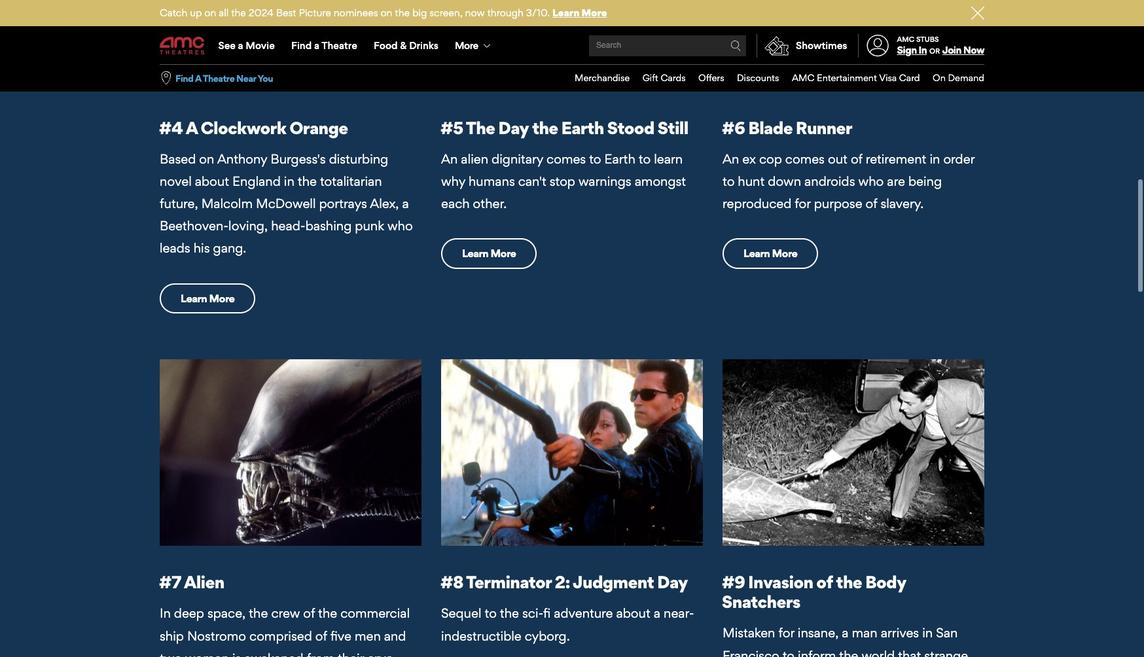 Task type: vqa. For each thing, say whether or not it's contained in the screenshot.
to inside the Mistaken for insane, a man arrives in San Francisco to inform the world that strang
yes



Task type: describe. For each thing, give the bounding box(es) containing it.
gift cards
[[643, 72, 686, 83]]

cookie consent banner dialog
[[0, 622, 1144, 657]]

a inside sequel to the sci-fi adventure about a near- indestructible cyborg.
[[654, 605, 661, 620]]

3/10.
[[526, 7, 550, 19]]

on left the all
[[204, 7, 216, 19]]

retirement
[[866, 150, 927, 165]]

the right the all
[[231, 7, 246, 19]]

learn for #5 the day the earth stood still
[[462, 246, 489, 259]]

near-
[[664, 605, 694, 620]]

of up from
[[315, 627, 327, 643]]

find for find a theatre near you
[[175, 72, 193, 84]]

showtimes image
[[757, 34, 796, 58]]

reproduced
[[723, 194, 792, 210]]

blade
[[748, 116, 793, 137]]

#6
[[722, 116, 745, 137]]

0 vertical spatial day
[[498, 116, 529, 137]]

in inside the based on anthony burgess's disturbing novel about england in the totalitarian future, malcolm mcdowell portrays alex, a beethoven-loving, head-bashing punk who leads his gang.
[[284, 172, 294, 188]]

through
[[487, 7, 524, 19]]

all
[[219, 7, 229, 19]]

gift cards link
[[630, 65, 686, 92]]

still
[[658, 116, 688, 137]]

#4 a clockwork orange
[[159, 116, 348, 137]]

two
[[160, 649, 182, 657]]

on demand
[[933, 72, 985, 83]]

why
[[441, 172, 465, 188]]

on
[[933, 72, 946, 83]]

totalitarian
[[320, 172, 382, 188]]

and
[[384, 627, 406, 643]]

drinks
[[409, 39, 439, 52]]

showtimes
[[796, 39, 847, 52]]

about for clockwork
[[195, 172, 229, 188]]

are
[[887, 172, 905, 188]]

out
[[828, 150, 848, 165]]

comes for day
[[547, 150, 586, 165]]

francisco
[[723, 647, 780, 657]]

inform
[[798, 647, 836, 657]]

learn more link for #6 blade runner
[[723, 237, 819, 268]]

more inside button
[[455, 39, 478, 52]]

who inside 'an ex cop comes out of retirement in order to hunt down androids who are being reproduced for purpose of slavery.'
[[859, 172, 884, 188]]

2024
[[249, 7, 274, 19]]

a for #4
[[186, 116, 198, 137]]

an for #5 the day the earth stood still
[[441, 150, 458, 165]]

man
[[852, 624, 878, 640]]

stop
[[550, 172, 575, 188]]

search the AMC website text field
[[594, 41, 731, 51]]

sci-
[[522, 605, 543, 620]]

adventure
[[554, 605, 613, 620]]

merchandise
[[575, 72, 630, 83]]

sign in or join amc stubs element
[[858, 27, 985, 64]]

more button
[[447, 27, 502, 64]]

or
[[930, 47, 940, 56]]

learn
[[654, 150, 683, 165]]

#6 blade runner
[[722, 116, 852, 137]]

up
[[190, 7, 202, 19]]

space,
[[207, 605, 246, 620]]

to inside 'an ex cop comes out of retirement in order to hunt down androids who are being reproduced for purpose of slavery.'
[[723, 172, 735, 188]]

more for #6 blade runner
[[772, 246, 798, 259]]

&
[[400, 39, 407, 52]]

merchandise link
[[562, 65, 630, 92]]

more for #4 a clockwork orange
[[209, 290, 235, 304]]

five
[[330, 627, 351, 643]]

world
[[862, 647, 895, 657]]

#9
[[722, 570, 745, 591]]

amc for sign
[[897, 35, 915, 44]]

learn for #4 a clockwork orange
[[181, 290, 207, 304]]

sign in button
[[897, 44, 927, 56]]

mistaken
[[723, 624, 775, 640]]

awakened
[[244, 649, 304, 657]]

big
[[412, 7, 427, 19]]

leads
[[160, 239, 190, 255]]

of right out
[[851, 150, 863, 165]]

gift
[[643, 72, 658, 83]]

food & drinks link
[[366, 27, 447, 64]]

orange
[[289, 116, 348, 137]]

more right 3/10.
[[582, 7, 607, 19]]

is
[[232, 649, 241, 657]]

future,
[[160, 194, 198, 210]]

of left slavery.
[[866, 194, 878, 210]]

now
[[964, 44, 985, 56]]

an alien dignitary comes to earth to learn why humans can't stop warnings amongst each other.
[[441, 150, 686, 210]]

offers link
[[686, 65, 724, 92]]

runner
[[796, 116, 852, 137]]

the inside sequel to the sci-fi adventure about a near- indestructible cyborg.
[[500, 605, 519, 620]]

#5
[[440, 116, 463, 137]]

cyborg.
[[525, 627, 570, 643]]

find for find a theatre
[[291, 39, 312, 52]]

nostromo
[[187, 627, 246, 643]]

menu containing merchandise
[[562, 65, 985, 92]]

a inside the based on anthony burgess's disturbing novel about england in the totalitarian future, malcolm mcdowell portrays alex, a beethoven-loving, head-bashing punk who leads his gang.
[[402, 194, 409, 210]]

invasion of the body snatchers image
[[723, 358, 985, 545]]

submit search icon image
[[731, 41, 741, 51]]

learn more for a
[[181, 290, 235, 304]]

that
[[898, 647, 921, 657]]

for inside 'an ex cop comes out of retirement in order to hunt down androids who are being reproduced for purpose of slavery.'
[[795, 194, 811, 210]]

join
[[943, 44, 962, 56]]

near
[[236, 72, 256, 84]]

see a movie link
[[210, 27, 283, 64]]

alien
[[461, 150, 488, 165]]

scene from alien image
[[160, 358, 422, 545]]



Task type: locate. For each thing, give the bounding box(es) containing it.
from
[[307, 649, 335, 657]]

disturbing
[[329, 150, 388, 165]]

menu up merchandise link
[[160, 27, 985, 64]]

men
[[355, 627, 381, 643]]

portrays
[[319, 194, 367, 210]]

comes inside 'an ex cop comes out of retirement in order to hunt down androids who are being reproduced for purpose of slavery.'
[[785, 150, 825, 165]]

invasion
[[748, 570, 813, 591]]

malcolm
[[201, 194, 253, 210]]

learn more down other.
[[462, 246, 516, 259]]

2 comes from the left
[[785, 150, 825, 165]]

to up warnings on the top right of the page
[[589, 150, 601, 165]]

the inside mistaken for insane, a man arrives in san francisco to inform the world that strang
[[839, 647, 859, 657]]

comes up stop
[[547, 150, 586, 165]]

earth left 'stood' at the top
[[561, 116, 604, 137]]

the day the earth stood still image
[[441, 0, 703, 90]]

to inside sequel to the sci-fi adventure about a near- indestructible cyborg.
[[485, 605, 497, 620]]

learn more link down reproduced at the top right
[[723, 237, 819, 268]]

1 vertical spatial earth
[[605, 150, 636, 165]]

2 horizontal spatial learn more
[[744, 246, 798, 259]]

you
[[258, 72, 273, 84]]

slavery.
[[881, 194, 924, 210]]

user profile image
[[860, 35, 896, 57]]

best
[[276, 7, 296, 19]]

visa
[[879, 72, 897, 83]]

in
[[930, 150, 940, 165], [284, 172, 294, 188], [923, 624, 933, 640]]

their
[[338, 649, 364, 657]]

1 horizontal spatial amc
[[897, 35, 915, 44]]

0 horizontal spatial for
[[779, 624, 795, 640]]

find down picture
[[291, 39, 312, 52]]

gang.
[[213, 239, 246, 255]]

0 vertical spatial for
[[795, 194, 811, 210]]

day up dignitary
[[498, 116, 529, 137]]

the down man
[[839, 647, 859, 657]]

for inside mistaken for insane, a man arrives in san francisco to inform the world that strang
[[779, 624, 795, 640]]

theatre down nominees
[[322, 39, 357, 52]]

2 vertical spatial in
[[923, 624, 933, 640]]

a right see
[[238, 39, 243, 52]]

learn more down reproduced at the top right
[[744, 246, 798, 259]]

theatre inside menu
[[322, 39, 357, 52]]

an inside an alien dignitary comes to earth to learn why humans can't stop warnings amongst each other.
[[441, 150, 458, 165]]

0 horizontal spatial learn more
[[181, 290, 235, 304]]

an ex cop comes out of retirement in order to hunt down androids who are being reproduced for purpose of slavery.
[[723, 150, 975, 210]]

anthony
[[217, 150, 267, 165]]

earth inside an alien dignitary comes to earth to learn why humans can't stop warnings amongst each other.
[[605, 150, 636, 165]]

1 horizontal spatial learn more
[[462, 246, 516, 259]]

on inside the based on anthony burgess's disturbing novel about england in the totalitarian future, malcolm mcdowell portrays alex, a beethoven-loving, head-bashing punk who leads his gang.
[[199, 150, 214, 165]]

can't
[[518, 172, 546, 188]]

0 vertical spatial a
[[195, 72, 201, 84]]

arrives
[[881, 624, 919, 640]]

0 vertical spatial about
[[195, 172, 229, 188]]

amc inside amc stubs sign in or join now
[[897, 35, 915, 44]]

comes for runner
[[785, 150, 825, 165]]

0 vertical spatial menu
[[160, 27, 985, 64]]

learn more down his
[[181, 290, 235, 304]]

1 vertical spatial about
[[616, 605, 651, 620]]

about down judgment
[[616, 605, 651, 620]]

to left inform on the bottom of the page
[[783, 647, 795, 657]]

indestructible
[[441, 627, 522, 643]]

a left near-
[[654, 605, 661, 620]]

in left the or
[[919, 44, 927, 56]]

0 vertical spatial in
[[919, 44, 927, 56]]

0 horizontal spatial who
[[388, 217, 413, 233]]

1 horizontal spatial who
[[859, 172, 884, 188]]

about up malcolm on the top of the page
[[195, 172, 229, 188]]

a down picture
[[314, 39, 319, 52]]

discounts
[[737, 72, 779, 83]]

an for #6 blade runner
[[723, 150, 739, 165]]

about inside sequel to the sci-fi adventure about a near- indestructible cyborg.
[[616, 605, 651, 620]]

1 horizontal spatial theatre
[[322, 39, 357, 52]]

find inside button
[[175, 72, 193, 84]]

#8
[[440, 570, 463, 591]]

who left the are
[[859, 172, 884, 188]]

1 horizontal spatial comes
[[785, 150, 825, 165]]

the inside #9 invasion of the body snatchers
[[836, 570, 862, 591]]

find a theatre near you button
[[175, 72, 273, 85]]

who down alex,
[[388, 217, 413, 233]]

find up #4
[[175, 72, 193, 84]]

0 horizontal spatial comes
[[547, 150, 586, 165]]

find inside menu
[[291, 39, 312, 52]]

amc inside amc entertainment visa card link
[[792, 72, 815, 83]]

entertainment
[[817, 72, 877, 83]]

nominees
[[334, 7, 378, 19]]

1 horizontal spatial find
[[291, 39, 312, 52]]

body
[[865, 570, 906, 591]]

0 horizontal spatial an
[[441, 150, 458, 165]]

1 vertical spatial for
[[779, 624, 795, 640]]

see a movie
[[218, 39, 275, 52]]

commercial
[[341, 605, 410, 620]]

stubs
[[916, 35, 939, 44]]

theatre left near
[[203, 72, 235, 84]]

earth up warnings on the top right of the page
[[605, 150, 636, 165]]

to inside mistaken for insane, a man arrives in san francisco to inform the world that strang
[[783, 647, 795, 657]]

ex
[[743, 150, 756, 165]]

theatre for a
[[203, 72, 235, 84]]

movie
[[246, 39, 275, 52]]

who inside the based on anthony burgess's disturbing novel about england in the totalitarian future, malcolm mcdowell portrays alex, a beethoven-loving, head-bashing punk who leads his gang.
[[388, 217, 413, 233]]

being
[[909, 172, 942, 188]]

0 horizontal spatial about
[[195, 172, 229, 188]]

#4
[[159, 116, 183, 137]]

in left san
[[923, 624, 933, 640]]

#9 invasion of the body snatchers
[[722, 570, 906, 611]]

0 vertical spatial theatre
[[322, 39, 357, 52]]

a right alex,
[[402, 194, 409, 210]]

day up near-
[[657, 570, 688, 591]]

to left learn
[[639, 150, 651, 165]]

ship
[[160, 627, 184, 643]]

in left order
[[930, 150, 940, 165]]

screen,
[[430, 7, 463, 19]]

for left insane,
[[779, 624, 795, 640]]

food & drinks
[[374, 39, 439, 52]]

2:
[[555, 570, 570, 591]]

a inside find a theatre near you button
[[195, 72, 201, 84]]

amc logo image
[[160, 37, 206, 55], [160, 37, 206, 55]]

menu
[[160, 27, 985, 64], [562, 65, 985, 92]]

order
[[944, 150, 975, 165]]

learn down other.
[[462, 246, 489, 259]]

about
[[195, 172, 229, 188], [616, 605, 651, 620]]

0 vertical spatial find
[[291, 39, 312, 52]]

0 vertical spatial amc
[[897, 35, 915, 44]]

on
[[204, 7, 216, 19], [381, 7, 392, 19], [199, 150, 214, 165]]

in deep space, the crew of the commercial ship nostromo comprised of five men and two women is awakened from their cry
[[160, 605, 410, 657]]

the
[[466, 116, 495, 137]]

down
[[768, 172, 801, 188]]

humans
[[469, 172, 515, 188]]

theatre inside button
[[203, 72, 235, 84]]

mistaken for insane, a man arrives in san francisco to inform the world that strang
[[723, 624, 968, 657]]

mcdowell
[[256, 194, 316, 210]]

1 horizontal spatial an
[[723, 150, 739, 165]]

a inside 'link'
[[238, 39, 243, 52]]

of inside #9 invasion of the body snatchers
[[816, 570, 833, 591]]

other.
[[473, 194, 507, 210]]

a
[[195, 72, 201, 84], [186, 116, 198, 137]]

0 horizontal spatial find
[[175, 72, 193, 84]]

the down burgess's
[[298, 172, 317, 188]]

amc entertainment visa card
[[792, 72, 920, 83]]

on right based
[[199, 150, 214, 165]]

bashing
[[306, 217, 352, 233]]

0 horizontal spatial amc
[[792, 72, 815, 83]]

1 vertical spatial who
[[388, 217, 413, 233]]

theatre for a
[[322, 39, 357, 52]]

head-
[[271, 217, 306, 233]]

learn more for the
[[462, 246, 516, 259]]

#5 the day the earth stood still
[[440, 116, 688, 137]]

novel
[[160, 172, 192, 188]]

a left near
[[195, 72, 201, 84]]

the
[[231, 7, 246, 19], [395, 7, 410, 19], [532, 116, 558, 137], [298, 172, 317, 188], [836, 570, 862, 591], [249, 605, 268, 620], [318, 605, 337, 620], [500, 605, 519, 620], [839, 647, 859, 657]]

0 horizontal spatial day
[[498, 116, 529, 137]]

an left ex
[[723, 150, 739, 165]]

to
[[589, 150, 601, 165], [639, 150, 651, 165], [723, 172, 735, 188], [485, 605, 497, 620], [783, 647, 795, 657]]

the left big
[[395, 7, 410, 19]]

the up five
[[318, 605, 337, 620]]

sequel
[[441, 605, 482, 620]]

terminator
[[466, 570, 552, 591]]

an up why
[[441, 150, 458, 165]]

the inside the based on anthony burgess's disturbing novel about england in the totalitarian future, malcolm mcdowell portrays alex, a beethoven-loving, head-bashing punk who leads his gang.
[[298, 172, 317, 188]]

about for 2:
[[616, 605, 651, 620]]

hunt
[[738, 172, 765, 188]]

a right #4
[[186, 116, 198, 137]]

more
[[582, 7, 607, 19], [455, 39, 478, 52], [491, 246, 516, 259], [772, 246, 798, 259], [209, 290, 235, 304]]

an inside 'an ex cop comes out of retirement in order to hunt down androids who are being reproduced for purpose of slavery.'
[[723, 150, 739, 165]]

1 comes from the left
[[547, 150, 586, 165]]

about inside the based on anthony burgess's disturbing novel about england in the totalitarian future, malcolm mcdowell portrays alex, a beethoven-loving, head-bashing punk who leads his gang.
[[195, 172, 229, 188]]

learn more for blade
[[744, 246, 798, 259]]

1 horizontal spatial about
[[616, 605, 651, 620]]

1 horizontal spatial earth
[[605, 150, 636, 165]]

in up ship at the bottom of the page
[[160, 605, 171, 620]]

in up mcdowell
[[284, 172, 294, 188]]

1 horizontal spatial in
[[919, 44, 927, 56]]

amc down showtimes link
[[792, 72, 815, 83]]

more down reproduced at the top right
[[772, 246, 798, 259]]

judgment
[[573, 570, 654, 591]]

1 vertical spatial in
[[284, 172, 294, 188]]

earth
[[561, 116, 604, 137], [605, 150, 636, 165]]

in inside in deep space, the crew of the commercial ship nostromo comprised of five men and two women is awakened from their cry
[[160, 605, 171, 620]]

0 vertical spatial in
[[930, 150, 940, 165]]

based on anthony burgess's disturbing novel about england in the totalitarian future, malcolm mcdowell portrays alex, a beethoven-loving, head-bashing punk who leads his gang.
[[160, 150, 413, 255]]

0 vertical spatial who
[[859, 172, 884, 188]]

1 vertical spatial amc
[[792, 72, 815, 83]]

comes inside an alien dignitary comes to earth to learn why humans can't stop warnings amongst each other.
[[547, 150, 586, 165]]

#7 alien
[[159, 570, 224, 591]]

deep
[[174, 605, 204, 620]]

cards
[[661, 72, 686, 83]]

more down other.
[[491, 246, 516, 259]]

the left the crew
[[249, 605, 268, 620]]

the left body
[[836, 570, 862, 591]]

learn more link down other.
[[441, 237, 537, 268]]

of right invasion
[[816, 570, 833, 591]]

amc
[[897, 35, 915, 44], [792, 72, 815, 83]]

showtimes link
[[757, 34, 847, 58]]

learn right 3/10.
[[553, 7, 580, 19]]

catch up on all the 2024 best picture nominees on the big screen, now through 3/10. learn more
[[160, 7, 607, 19]]

of right the crew
[[303, 605, 315, 620]]

in inside amc stubs sign in or join now
[[919, 44, 927, 56]]

in inside 'an ex cop comes out of retirement in order to hunt down androids who are being reproduced for purpose of slavery.'
[[930, 150, 940, 165]]

offers
[[699, 72, 724, 83]]

learn for #6 blade runner
[[744, 246, 770, 259]]

2 an from the left
[[723, 150, 739, 165]]

1 an from the left
[[441, 150, 458, 165]]

sequel to the sci-fi adventure about a near- indestructible cyborg.
[[441, 605, 694, 643]]

for down down
[[795, 194, 811, 210]]

1 horizontal spatial for
[[795, 194, 811, 210]]

image from toy story image
[[723, 0, 985, 90]]

learn down reproduced at the top right
[[744, 246, 770, 259]]

comes up down
[[785, 150, 825, 165]]

1 vertical spatial in
[[160, 605, 171, 620]]

theatre
[[322, 39, 357, 52], [203, 72, 235, 84]]

more down now
[[455, 39, 478, 52]]

learn more link
[[553, 7, 607, 19], [441, 237, 537, 268], [723, 237, 819, 268], [160, 282, 255, 312]]

0 horizontal spatial earth
[[561, 116, 604, 137]]

1 vertical spatial theatre
[[203, 72, 235, 84]]

0 horizontal spatial theatre
[[203, 72, 235, 84]]

crew
[[271, 605, 300, 620]]

amc up the sign
[[897, 35, 915, 44]]

a for find
[[195, 72, 201, 84]]

to left 'hunt' in the right of the page
[[723, 172, 735, 188]]

learn more link right 3/10.
[[553, 7, 607, 19]]

0 horizontal spatial in
[[160, 605, 171, 620]]

the up dignitary
[[532, 116, 558, 137]]

the left sci-
[[500, 605, 519, 620]]

to up indestructible
[[485, 605, 497, 620]]

cop
[[759, 150, 782, 165]]

malcolm mcdowell in a clockwork orange image
[[160, 0, 422, 90]]

1 horizontal spatial day
[[657, 570, 688, 591]]

learn more link for #5 the day the earth stood still
[[441, 237, 537, 268]]

arnold schwarzenegger in terminator 2: judgment day image
[[441, 358, 703, 545]]

more down the gang. in the left of the page
[[209, 290, 235, 304]]

menu down showtimes "image"
[[562, 65, 985, 92]]

1 vertical spatial a
[[186, 116, 198, 137]]

amc for visa
[[792, 72, 815, 83]]

amongst
[[635, 172, 686, 188]]

alex,
[[370, 194, 399, 210]]

purpose
[[814, 194, 863, 210]]

in inside mistaken for insane, a man arrives in san francisco to inform the world that strang
[[923, 624, 933, 640]]

1 vertical spatial day
[[657, 570, 688, 591]]

0 vertical spatial earth
[[561, 116, 604, 137]]

#7
[[159, 570, 181, 591]]

comprised
[[249, 627, 312, 643]]

amc entertainment visa card link
[[779, 65, 920, 92]]

catch
[[160, 7, 187, 19]]

stood
[[607, 116, 654, 137]]

a inside mistaken for insane, a man arrives in san francisco to inform the world that strang
[[842, 624, 849, 640]]

learn down his
[[181, 290, 207, 304]]

see
[[218, 39, 236, 52]]

on demand link
[[920, 65, 985, 92]]

more for #5 the day the earth stood still
[[491, 246, 516, 259]]

1 vertical spatial menu
[[562, 65, 985, 92]]

on right nominees
[[381, 7, 392, 19]]

1 vertical spatial find
[[175, 72, 193, 84]]

learn more link down his
[[160, 282, 255, 312]]

learn more link for #4 a clockwork orange
[[160, 282, 255, 312]]

a left man
[[842, 624, 849, 640]]

demand
[[948, 72, 985, 83]]

menu containing more
[[160, 27, 985, 64]]



